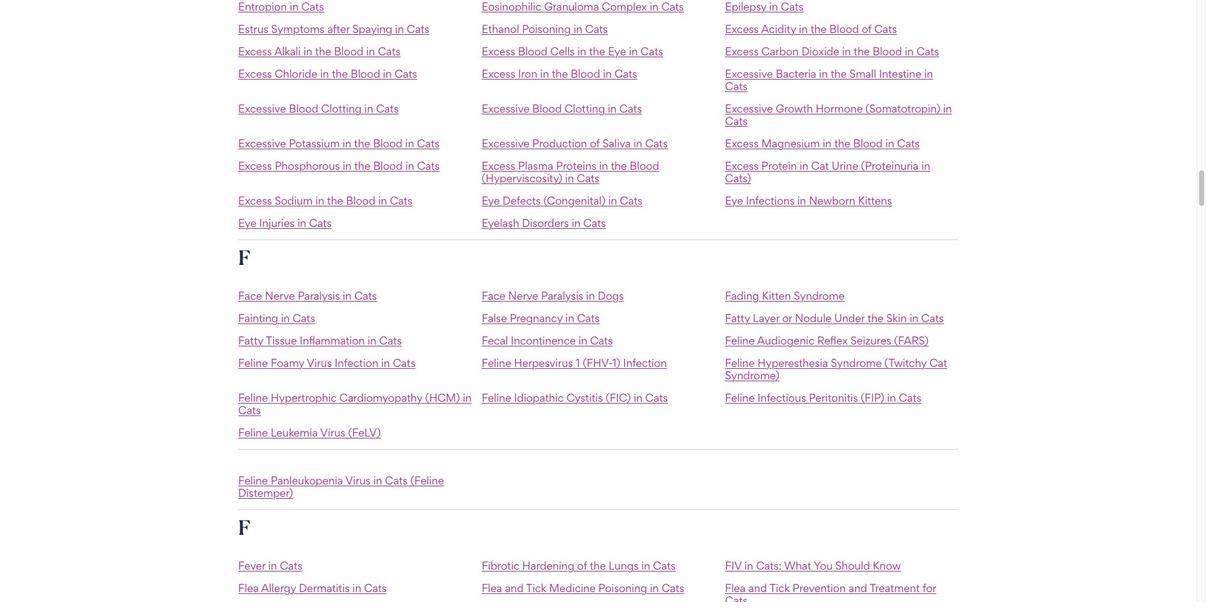 Task type: locate. For each thing, give the bounding box(es) containing it.
f down eye injuries in cats
[[238, 245, 251, 270]]

the up the excess chloride in the blood in cats link on the left of the page
[[315, 45, 331, 58]]

2 flea from the left
[[482, 582, 503, 595]]

of for cats
[[590, 137, 600, 150]]

hardening
[[523, 560, 575, 573]]

excess carbon dioxide in the blood in cats
[[725, 45, 940, 58]]

know
[[873, 560, 902, 573]]

eye injuries in cats
[[238, 217, 332, 230]]

excess left phosphorous on the top of the page
[[238, 159, 272, 172]]

the for fibrotic hardening of the lungs in cats
[[590, 560, 606, 573]]

1 and from the left
[[505, 582, 524, 595]]

clotting up excessive production of saliva in cats link
[[565, 102, 605, 115]]

excess for excess acidity in the blood of cats
[[725, 22, 759, 35]]

and down should
[[849, 582, 868, 595]]

nerve for face nerve paralysis in cats
[[265, 289, 295, 303]]

1 horizontal spatial paralysis
[[541, 289, 584, 303]]

sodium
[[275, 194, 313, 207]]

the inside excessive bacteria in the small intestine in cats
[[831, 67, 847, 80]]

the down excessive potassium in the blood in cats
[[355, 159, 371, 172]]

excess down estrus
[[238, 45, 272, 58]]

excess blood cells in the eye in cats link
[[482, 45, 664, 58]]

blood down saliva
[[630, 159, 660, 172]]

1 horizontal spatial clotting
[[565, 102, 605, 115]]

excessive down chloride
[[238, 102, 286, 115]]

feline inside feline hypertrophic cardiomyopathy (hcm) in cats
[[238, 392, 268, 405]]

excess chloride in the blood in cats
[[238, 67, 417, 80]]

the for excess sodium in the blood in cats
[[327, 194, 343, 207]]

blood inside excess plasma proteins in the blood (hyperviscosity) in cats
[[630, 159, 660, 172]]

0 horizontal spatial of
[[578, 560, 587, 573]]

excessive blood clotting in cats link up 'production'
[[482, 102, 642, 115]]

excess chloride in the blood in cats link
[[238, 67, 417, 80]]

excessive for excessive bacteria in the small intestine in cats link
[[725, 67, 773, 80]]

the for excess iron in the blood in cats
[[552, 67, 568, 80]]

the for excessive potassium in the blood in cats
[[354, 137, 371, 150]]

allergy
[[261, 582, 296, 595]]

blood down excess phosphorous in the blood in cats link
[[346, 194, 376, 207]]

excess sodium in the blood in cats link
[[238, 194, 413, 207]]

1 horizontal spatial cat
[[930, 357, 948, 370]]

0 vertical spatial fatty
[[725, 312, 751, 325]]

0 horizontal spatial excessive blood clotting in cats
[[238, 102, 399, 115]]

fatty tissue inflammation in cats
[[238, 334, 402, 347]]

face
[[238, 289, 262, 303], [482, 289, 506, 303]]

syndrome)
[[725, 369, 780, 382]]

tick inside flea and tick prevention and treatment for cats
[[770, 582, 790, 595]]

excessive up phosphorous on the top of the page
[[238, 137, 286, 150]]

the down cells
[[552, 67, 568, 80]]

blood down excess blood cells in the eye in cats on the top of the page
[[571, 67, 601, 80]]

poisoning down lungs at the bottom right of page
[[599, 582, 648, 595]]

of left saliva
[[590, 137, 600, 150]]

(felv)
[[348, 426, 381, 440]]

the up excess phosphorous in the blood in cats
[[354, 137, 371, 150]]

lungs
[[609, 560, 639, 573]]

flea and tick medicine poisoning in cats
[[482, 582, 685, 595]]

feline for feline idiopathic cystitis (fic) in cats
[[482, 392, 512, 405]]

eye for eye defects (congenital) in cats
[[482, 194, 500, 207]]

eye up eyelash
[[482, 194, 500, 207]]

cells
[[551, 45, 575, 58]]

paralysis
[[298, 289, 340, 303], [541, 289, 584, 303]]

carbon
[[762, 45, 799, 58]]

newborn
[[810, 194, 856, 207]]

syndrome down seizures
[[831, 357, 882, 370]]

0 vertical spatial of
[[862, 22, 872, 35]]

(proteinuria
[[862, 159, 919, 172]]

excess for excess phosphorous in the blood in cats
[[238, 159, 272, 172]]

excess up injuries at the left
[[238, 194, 272, 207]]

fatty for fatty tissue inflammation in cats
[[238, 334, 264, 347]]

excess plasma proteins in the blood (hyperviscosity) in cats link
[[482, 159, 660, 185]]

1 face from the left
[[238, 289, 262, 303]]

eyelash
[[482, 217, 520, 230]]

tick down cats: at the bottom of the page
[[770, 582, 790, 595]]

feline for feline foamy virus infection in cats
[[238, 357, 268, 370]]

1 vertical spatial of
[[590, 137, 600, 150]]

1 horizontal spatial and
[[749, 582, 768, 595]]

2 paralysis from the left
[[541, 289, 584, 303]]

excess left plasma
[[482, 159, 516, 172]]

(feline
[[411, 474, 444, 487]]

feline for feline infectious peritonitis (fip) in cats
[[725, 392, 755, 405]]

1 horizontal spatial poisoning
[[599, 582, 648, 595]]

feline foamy virus infection in cats link
[[238, 357, 416, 370]]

3 and from the left
[[849, 582, 868, 595]]

blood up the excess carbon dioxide in the blood in cats
[[830, 22, 860, 35]]

syndrome for hyperesthesia
[[831, 357, 882, 370]]

0 vertical spatial virus
[[307, 357, 332, 370]]

cats inside flea and tick prevention and treatment for cats
[[725, 595, 748, 603]]

medicine
[[550, 582, 596, 595]]

0 horizontal spatial flea
[[238, 582, 259, 595]]

ethanol poisoning in cats link
[[482, 22, 608, 35]]

nerve for face nerve paralysis in dogs
[[509, 289, 539, 303]]

the up dioxide
[[811, 22, 827, 35]]

0 horizontal spatial clotting
[[321, 102, 362, 115]]

excessive for excessive production of saliva in cats link
[[482, 137, 530, 150]]

fatty down "fading"
[[725, 312, 751, 325]]

syndrome for kitten
[[794, 289, 845, 303]]

saliva
[[603, 137, 631, 150]]

1 horizontal spatial excessive blood clotting in cats link
[[482, 102, 642, 115]]

tick down "hardening"
[[526, 582, 547, 595]]

cats inside excessive bacteria in the small intestine in cats
[[725, 80, 748, 93]]

excessive production of saliva in cats link
[[482, 137, 668, 150]]

1 vertical spatial f
[[238, 516, 251, 540]]

cats inside excess plasma proteins in the blood (hyperviscosity) in cats
[[577, 172, 600, 185]]

excess plasma proteins in the blood (hyperviscosity) in cats
[[482, 159, 660, 185]]

excess alkali in the blood in cats
[[238, 45, 401, 58]]

excess up cats)
[[725, 137, 759, 150]]

excess sodium in the blood in cats
[[238, 194, 413, 207]]

feline inside feline panleukopenia virus in cats (feline distemper)
[[238, 474, 268, 487]]

face up false
[[482, 289, 506, 303]]

excessive up plasma
[[482, 137, 530, 150]]

0 horizontal spatial nerve
[[265, 289, 295, 303]]

fatty down fainting
[[238, 334, 264, 347]]

feline audiogenic reflex seizures (fars) link
[[725, 334, 929, 347]]

the for excess chloride in the blood in cats
[[332, 67, 348, 80]]

excess inside excess protein in cat urine (proteinuria in cats)
[[725, 159, 759, 172]]

1 nerve from the left
[[265, 289, 295, 303]]

blood up iron
[[518, 45, 548, 58]]

paralysis up fatty tissue inflammation in cats
[[298, 289, 340, 303]]

blood down 'excessive potassium in the blood in cats' "link"
[[373, 159, 403, 172]]

0 horizontal spatial paralysis
[[298, 289, 340, 303]]

flea inside flea and tick prevention and treatment for cats
[[725, 582, 746, 595]]

0 vertical spatial cat
[[812, 159, 830, 172]]

1 f from the top
[[238, 245, 251, 270]]

1 vertical spatial cat
[[930, 357, 948, 370]]

0 horizontal spatial cat
[[812, 159, 830, 172]]

feline hypertrophic cardiomyopathy (hcm) in cats
[[238, 392, 472, 417]]

incontinence
[[511, 334, 576, 347]]

the up the small
[[854, 45, 870, 58]]

2 vertical spatial virus
[[346, 474, 371, 487]]

feline for feline herpesvirus 1 (fhv-1) infection
[[482, 357, 512, 370]]

fading kitten syndrome link
[[725, 289, 845, 303]]

excess inside excess plasma proteins in the blood (hyperviscosity) in cats
[[482, 159, 516, 172]]

excessive left growth on the right
[[725, 102, 773, 115]]

0 horizontal spatial fatty
[[238, 334, 264, 347]]

syndrome up the nodule on the bottom right of the page
[[794, 289, 845, 303]]

pregnancy
[[510, 312, 563, 325]]

feline hyperesthesia syndrome (twitchy cat syndrome)
[[725, 357, 948, 382]]

1 vertical spatial fatty
[[238, 334, 264, 347]]

excess left the protein
[[725, 159, 759, 172]]

the down the excess alkali in the blood in cats
[[332, 67, 348, 80]]

0 horizontal spatial infection
[[335, 357, 379, 370]]

the inside excess plasma proteins in the blood (hyperviscosity) in cats
[[611, 159, 627, 172]]

virus down fatty tissue inflammation in cats
[[307, 357, 332, 370]]

what
[[785, 560, 812, 573]]

virus down (felv)
[[346, 474, 371, 487]]

flea down fever
[[238, 582, 259, 595]]

and down fibrotic
[[505, 582, 524, 595]]

the left lungs at the bottom right of page
[[590, 560, 606, 573]]

the down excess phosphorous in the blood in cats link
[[327, 194, 343, 207]]

feline audiogenic reflex seizures (fars)
[[725, 334, 929, 347]]

cats inside feline panleukopenia virus in cats (feline distemper)
[[385, 474, 408, 487]]

2 excessive blood clotting in cats from the left
[[482, 102, 642, 115]]

2 vertical spatial of
[[578, 560, 587, 573]]

0 horizontal spatial face
[[238, 289, 262, 303]]

excessive potassium in the blood in cats link
[[238, 137, 440, 150]]

idiopathic
[[514, 392, 564, 405]]

nerve up fainting in cats link
[[265, 289, 295, 303]]

2 tick from the left
[[770, 582, 790, 595]]

1 tick from the left
[[526, 582, 547, 595]]

seizures
[[851, 334, 892, 347]]

1 horizontal spatial of
[[590, 137, 600, 150]]

infection down "inflammation" at the left bottom of the page
[[335, 357, 379, 370]]

eye down cats)
[[725, 194, 744, 207]]

of up the excess carbon dioxide in the blood in cats
[[862, 22, 872, 35]]

excessive blood clotting in cats up potassium
[[238, 102, 399, 115]]

protein
[[762, 159, 797, 172]]

excess magnesium in the blood in cats link
[[725, 137, 920, 150]]

blood down chloride
[[289, 102, 319, 115]]

excess for excess sodium in the blood in cats
[[238, 194, 272, 207]]

1 horizontal spatial flea
[[482, 582, 503, 595]]

the down excess carbon dioxide in the blood in cats link
[[831, 67, 847, 80]]

clotting up 'excessive potassium in the blood in cats' "link"
[[321, 102, 362, 115]]

flea for flea and tick medicine poisoning in cats
[[482, 582, 503, 595]]

poisoning up cells
[[522, 22, 571, 35]]

2 horizontal spatial flea
[[725, 582, 746, 595]]

cat down excess magnesium in the blood in cats
[[812, 159, 830, 172]]

2 face from the left
[[482, 289, 506, 303]]

flea and tick prevention and treatment for cats
[[725, 582, 937, 603]]

virus for foamy
[[307, 357, 332, 370]]

virus left (felv)
[[320, 426, 346, 440]]

excessive bacteria in the small intestine in cats link
[[725, 67, 934, 93]]

1 vertical spatial virus
[[320, 426, 346, 440]]

0 horizontal spatial excessive blood clotting in cats link
[[238, 102, 399, 115]]

1 horizontal spatial fatty
[[725, 312, 751, 325]]

fever in cats link
[[238, 560, 303, 573]]

0 horizontal spatial and
[[505, 582, 524, 595]]

cats)
[[725, 172, 752, 185]]

syndrome inside feline hyperesthesia syndrome (twitchy cat syndrome)
[[831, 357, 882, 370]]

feline herpesvirus 1 (fhv-1) infection
[[482, 357, 667, 370]]

hypertrophic
[[271, 392, 337, 405]]

1 excessive blood clotting in cats from the left
[[238, 102, 399, 115]]

excessive for 'excessive potassium in the blood in cats' "link"
[[238, 137, 286, 150]]

1 paralysis from the left
[[298, 289, 340, 303]]

the for excess alkali in the blood in cats
[[315, 45, 331, 58]]

excess left carbon
[[725, 45, 759, 58]]

blood down "excess iron in the blood in cats" link
[[533, 102, 562, 115]]

excessive blood clotting in cats for 1st excessive blood clotting in cats link from the right
[[482, 102, 642, 115]]

0 vertical spatial poisoning
[[522, 22, 571, 35]]

flea down fibrotic
[[482, 582, 503, 595]]

1 infection from the left
[[335, 357, 379, 370]]

excess for excess iron in the blood in cats
[[482, 67, 516, 80]]

fever in cats
[[238, 560, 303, 573]]

face up fainting
[[238, 289, 262, 303]]

2 and from the left
[[749, 582, 768, 595]]

hormone
[[816, 102, 863, 115]]

excess for excess chloride in the blood in cats
[[238, 67, 272, 80]]

of up flea and tick medicine poisoning in cats link
[[578, 560, 587, 573]]

virus inside feline panleukopenia virus in cats (feline distemper)
[[346, 474, 371, 487]]

3 flea from the left
[[725, 582, 746, 595]]

1 horizontal spatial face
[[482, 289, 506, 303]]

fiv in cats: what you should know link
[[725, 560, 902, 573]]

fatty layer or nodule under the skin in cats link
[[725, 312, 945, 325]]

blood up excess phosphorous in the blood in cats
[[373, 137, 403, 150]]

2 nerve from the left
[[509, 289, 539, 303]]

feline inside feline hyperesthesia syndrome (twitchy cat syndrome)
[[725, 357, 755, 370]]

2 clotting from the left
[[565, 102, 605, 115]]

excess for excess protein in cat urine (proteinuria in cats)
[[725, 159, 759, 172]]

excess down ethanol
[[482, 45, 516, 58]]

excess left chloride
[[238, 67, 272, 80]]

0 horizontal spatial tick
[[526, 582, 547, 595]]

infection right 1)
[[624, 357, 667, 370]]

foamy
[[271, 357, 304, 370]]

the left skin
[[868, 312, 884, 325]]

flea and tick medicine poisoning in cats link
[[482, 582, 685, 595]]

fibrotic
[[482, 560, 520, 573]]

excessive down carbon
[[725, 67, 773, 80]]

and down cats: at the bottom of the page
[[749, 582, 768, 595]]

face nerve paralysis in cats
[[238, 289, 377, 303]]

and
[[505, 582, 524, 595], [749, 582, 768, 595], [849, 582, 868, 595]]

for
[[923, 582, 937, 595]]

1 horizontal spatial nerve
[[509, 289, 539, 303]]

1 horizontal spatial excessive blood clotting in cats
[[482, 102, 642, 115]]

eye left injuries at the left
[[238, 217, 257, 230]]

1 horizontal spatial tick
[[770, 582, 790, 595]]

excessive inside excessive growth hormone (somatotropin) in cats
[[725, 102, 773, 115]]

excess left iron
[[482, 67, 516, 80]]

cat right "(twitchy"
[[930, 357, 948, 370]]

1 horizontal spatial infection
[[624, 357, 667, 370]]

2 horizontal spatial and
[[849, 582, 868, 595]]

excessive blood clotting in cats link up potassium
[[238, 102, 399, 115]]

you
[[814, 560, 833, 573]]

flea down fiv
[[725, 582, 746, 595]]

infection
[[335, 357, 379, 370], [624, 357, 667, 370]]

in
[[395, 22, 404, 35], [574, 22, 583, 35], [799, 22, 808, 35], [304, 45, 313, 58], [366, 45, 375, 58], [578, 45, 587, 58], [629, 45, 638, 58], [843, 45, 852, 58], [905, 45, 914, 58], [320, 67, 329, 80], [383, 67, 392, 80], [541, 67, 549, 80], [603, 67, 612, 80], [820, 67, 828, 80], [925, 67, 934, 80], [365, 102, 373, 115], [608, 102, 617, 115], [944, 102, 953, 115], [343, 137, 352, 150], [406, 137, 414, 150], [634, 137, 643, 150], [823, 137, 832, 150], [886, 137, 895, 150], [343, 159, 352, 172], [406, 159, 415, 172], [600, 159, 608, 172], [800, 159, 809, 172], [922, 159, 931, 172], [566, 172, 574, 185], [316, 194, 325, 207], [378, 194, 387, 207], [609, 194, 618, 207], [798, 194, 807, 207], [298, 217, 306, 230], [572, 217, 581, 230], [343, 289, 352, 303], [587, 289, 595, 303], [281, 312, 290, 325], [566, 312, 575, 325], [910, 312, 919, 325], [368, 334, 377, 347], [579, 334, 588, 347], [381, 357, 390, 370], [463, 392, 472, 405], [634, 392, 643, 405], [888, 392, 897, 405], [374, 474, 382, 487], [268, 560, 277, 573], [642, 560, 651, 573], [745, 560, 754, 573], [353, 582, 362, 595], [650, 582, 659, 595]]

audiogenic
[[758, 334, 815, 347]]

of for in
[[578, 560, 587, 573]]

blood down after
[[334, 45, 364, 58]]

0 vertical spatial syndrome
[[794, 289, 845, 303]]

in inside feline panleukopenia virus in cats (feline distemper)
[[374, 474, 382, 487]]

excess left acidity
[[725, 22, 759, 35]]

the up urine
[[835, 137, 851, 150]]

excess phosphorous in the blood in cats link
[[238, 159, 440, 172]]

paralysis up false pregnancy in cats link
[[541, 289, 584, 303]]

excessive inside excessive bacteria in the small intestine in cats
[[725, 67, 773, 80]]

feline hypertrophic cardiomyopathy (hcm) in cats link
[[238, 392, 472, 417]]

f up fever
[[238, 516, 251, 540]]

excessive blood clotting in cats up 'production'
[[482, 102, 642, 115]]

0 vertical spatial f
[[238, 245, 251, 270]]

poisoning
[[522, 22, 571, 35], [599, 582, 648, 595]]

1 flea from the left
[[238, 582, 259, 595]]

1)
[[613, 357, 621, 370]]

1 vertical spatial syndrome
[[831, 357, 882, 370]]

the down saliva
[[611, 159, 627, 172]]

nerve up pregnancy
[[509, 289, 539, 303]]

feline
[[725, 334, 755, 347], [238, 357, 268, 370], [482, 357, 512, 370], [725, 357, 755, 370], [238, 392, 268, 405], [482, 392, 512, 405], [725, 392, 755, 405], [238, 426, 268, 440], [238, 474, 268, 487]]

panleukopenia
[[271, 474, 343, 487]]



Task type: vqa. For each thing, say whether or not it's contained in the screenshot.
nodule
yes



Task type: describe. For each thing, give the bounding box(es) containing it.
(congenital)
[[544, 194, 606, 207]]

blood up 'intestine'
[[873, 45, 903, 58]]

cats inside feline hypertrophic cardiomyopathy (hcm) in cats
[[238, 404, 261, 417]]

2 f from the top
[[238, 516, 251, 540]]

0 horizontal spatial poisoning
[[522, 22, 571, 35]]

estrus
[[238, 22, 269, 35]]

(twitchy
[[885, 357, 927, 370]]

cat inside feline hyperesthesia syndrome (twitchy cat syndrome)
[[930, 357, 948, 370]]

treatment
[[870, 582, 921, 595]]

excessive bacteria in the small intestine in cats
[[725, 67, 934, 93]]

feline foamy virus infection in cats
[[238, 357, 416, 370]]

herpesvirus
[[514, 357, 573, 370]]

urine
[[832, 159, 859, 172]]

flea for flea and tick prevention and treatment for cats
[[725, 582, 746, 595]]

spaying
[[353, 22, 393, 35]]

excess magnesium in the blood in cats
[[725, 137, 920, 150]]

symptoms
[[271, 22, 325, 35]]

magnesium
[[762, 137, 820, 150]]

the for excess magnesium in the blood in cats
[[835, 137, 851, 150]]

face for face nerve paralysis in cats
[[238, 289, 262, 303]]

and for flea and tick medicine poisoning in cats
[[505, 582, 524, 595]]

feline leukemia virus (felv)
[[238, 426, 381, 440]]

excess protein in cat urine (proteinuria in cats)
[[725, 159, 931, 185]]

excess for excess magnesium in the blood in cats
[[725, 137, 759, 150]]

inflammation
[[300, 334, 365, 347]]

the right cells
[[589, 45, 606, 58]]

2 horizontal spatial of
[[862, 22, 872, 35]]

fatty for fatty layer or nodule under the skin in cats
[[725, 312, 751, 325]]

virus for leukemia
[[320, 426, 346, 440]]

excessive down iron
[[482, 102, 530, 115]]

excess blood cells in the eye in cats
[[482, 45, 664, 58]]

fecal incontinence in cats link
[[482, 334, 613, 347]]

(fip)
[[861, 392, 885, 405]]

1 vertical spatial poisoning
[[599, 582, 648, 595]]

injuries
[[259, 217, 295, 230]]

excess for excess plasma proteins in the blood (hyperviscosity) in cats
[[482, 159, 516, 172]]

excess acidity in the blood of cats link
[[725, 22, 898, 35]]

excessive production of saliva in cats
[[482, 137, 668, 150]]

excess for excess carbon dioxide in the blood in cats
[[725, 45, 759, 58]]

intestine
[[880, 67, 922, 80]]

or
[[783, 312, 793, 325]]

disorders
[[522, 217, 569, 230]]

fiv
[[725, 560, 742, 573]]

face nerve paralysis in dogs link
[[482, 289, 624, 303]]

excessive potassium in the blood in cats
[[238, 137, 440, 150]]

the for excess acidity in the blood of cats
[[811, 22, 827, 35]]

proteins
[[556, 159, 597, 172]]

dioxide
[[802, 45, 840, 58]]

feline idiopathic cystitis (fic) in cats
[[482, 392, 668, 405]]

cat inside excess protein in cat urine (proteinuria in cats)
[[812, 159, 830, 172]]

1 clotting from the left
[[321, 102, 362, 115]]

excess for excess blood cells in the eye in cats
[[482, 45, 516, 58]]

feline infectious peritonitis (fip) in cats link
[[725, 392, 922, 405]]

feline for feline panleukopenia virus in cats (feline distemper)
[[238, 474, 268, 487]]

and for flea and tick prevention and treatment for cats
[[749, 582, 768, 595]]

eyelash disorders in cats
[[482, 217, 606, 230]]

excess acidity in the blood of cats
[[725, 22, 898, 35]]

tick for medicine
[[526, 582, 547, 595]]

phosphorous
[[275, 159, 340, 172]]

feline for feline hyperesthesia syndrome (twitchy cat syndrome)
[[725, 357, 755, 370]]

fecal
[[482, 334, 508, 347]]

(fhv-
[[583, 357, 613, 370]]

alkali
[[275, 45, 301, 58]]

face nerve paralysis in dogs
[[482, 289, 624, 303]]

virus for panleukopenia
[[346, 474, 371, 487]]

eye for eye injuries in cats
[[238, 217, 257, 230]]

feline for feline audiogenic reflex seizures (fars)
[[725, 334, 755, 347]]

fibrotic hardening of the lungs in cats
[[482, 560, 676, 573]]

feline for feline hypertrophic cardiomyopathy (hcm) in cats
[[238, 392, 268, 405]]

eye defects (congenital) in cats
[[482, 194, 643, 207]]

excessive blood clotting in cats for first excessive blood clotting in cats link from left
[[238, 102, 399, 115]]

excess for excess alkali in the blood in cats
[[238, 45, 272, 58]]

fainting in cats
[[238, 312, 315, 325]]

blood up (proteinuria
[[854, 137, 883, 150]]

false pregnancy in cats
[[482, 312, 600, 325]]

tissue
[[266, 334, 297, 347]]

fatty tissue inflammation in cats link
[[238, 334, 402, 347]]

paralysis for cats
[[298, 289, 340, 303]]

fading kitten syndrome
[[725, 289, 845, 303]]

eye right cells
[[608, 45, 627, 58]]

1 excessive blood clotting in cats link from the left
[[238, 102, 399, 115]]

fever
[[238, 560, 266, 573]]

the for excessive bacteria in the small intestine in cats
[[831, 67, 847, 80]]

2 infection from the left
[[624, 357, 667, 370]]

face for face nerve paralysis in dogs
[[482, 289, 506, 303]]

layer
[[753, 312, 780, 325]]

after
[[327, 22, 350, 35]]

(fars)
[[895, 334, 929, 347]]

acidity
[[762, 22, 797, 35]]

2 excessive blood clotting in cats link from the left
[[482, 102, 642, 115]]

flea and tick prevention and treatment for cats link
[[725, 582, 937, 603]]

infectious
[[758, 392, 807, 405]]

hyperesthesia
[[758, 357, 829, 370]]

infections
[[746, 194, 795, 207]]

in inside feline hypertrophic cardiomyopathy (hcm) in cats
[[463, 392, 472, 405]]

growth
[[776, 102, 814, 115]]

production
[[533, 137, 588, 150]]

(hcm)
[[426, 392, 460, 405]]

the for excess phosphorous in the blood in cats
[[355, 159, 371, 172]]

feline hyperesthesia syndrome (twitchy cat syndrome) link
[[725, 357, 948, 382]]

excessive for excessive growth hormone (somatotropin) in cats "link"
[[725, 102, 773, 115]]

eye for eye infections in newborn kittens
[[725, 194, 744, 207]]

defects
[[503, 194, 541, 207]]

tick for prevention
[[770, 582, 790, 595]]

under
[[835, 312, 865, 325]]

reflex
[[818, 334, 848, 347]]

flea for flea allergy dermatitis in cats
[[238, 582, 259, 595]]

fibrotic hardening of the lungs in cats link
[[482, 560, 676, 573]]

small
[[850, 67, 877, 80]]

eye injuries in cats link
[[238, 217, 332, 230]]

feline leukemia virus (felv) link
[[238, 426, 381, 440]]

excess alkali in the blood in cats link
[[238, 45, 401, 58]]

cystitis
[[567, 392, 603, 405]]

eye infections in newborn kittens link
[[725, 194, 893, 207]]

excessive growth hormone (somatotropin) in cats link
[[725, 102, 953, 128]]

blood down spaying
[[351, 67, 380, 80]]

iron
[[518, 67, 538, 80]]

estrus symptoms after spaying in cats link
[[238, 22, 430, 35]]

cats inside excessive growth hormone (somatotropin) in cats
[[725, 114, 748, 128]]

paralysis for dogs
[[541, 289, 584, 303]]

excess protein in cat urine (proteinuria in cats) link
[[725, 159, 931, 185]]

feline for feline leukemia virus (felv)
[[238, 426, 268, 440]]

plasma
[[518, 159, 554, 172]]

(hyperviscosity)
[[482, 172, 563, 185]]

flea allergy dermatitis in cats
[[238, 582, 387, 595]]

in inside excessive growth hormone (somatotropin) in cats
[[944, 102, 953, 115]]

1
[[576, 357, 580, 370]]



